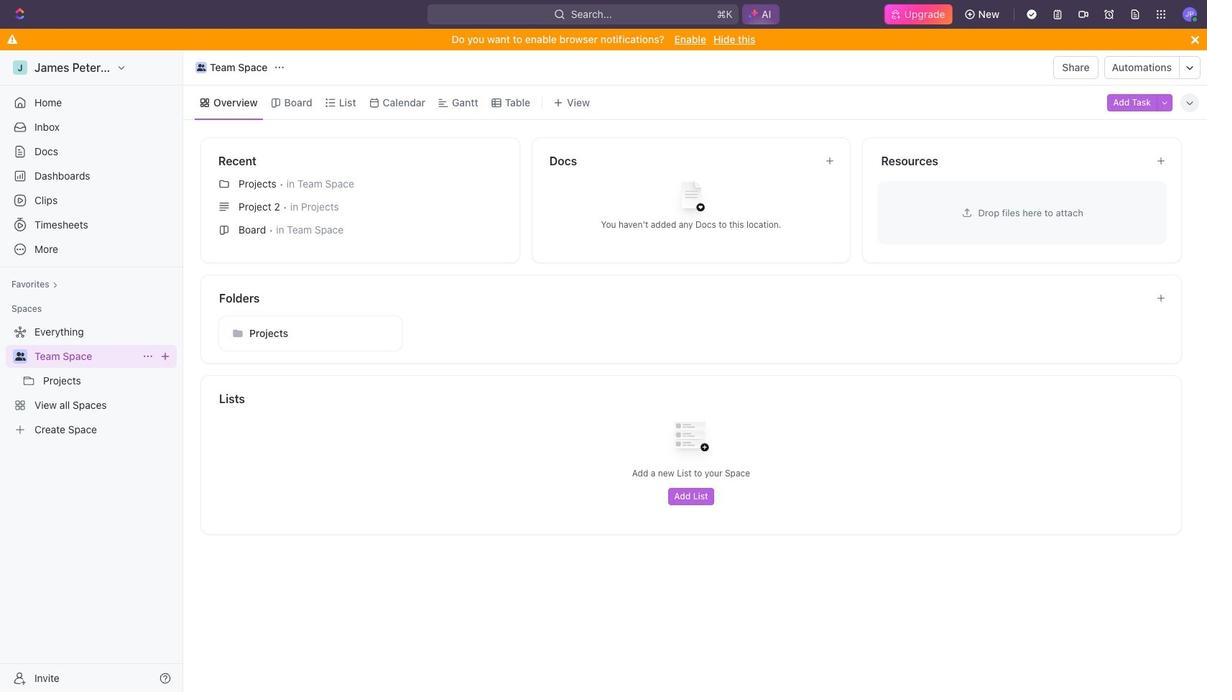 Task type: describe. For each thing, give the bounding box(es) containing it.
user group image
[[197, 64, 206, 71]]

no lists icon. image
[[663, 410, 720, 468]]

james peterson's workspace, , element
[[13, 60, 27, 75]]



Task type: vqa. For each thing, say whether or not it's contained in the screenshot.
No recent items image
no



Task type: locate. For each thing, give the bounding box(es) containing it.
no most used docs image
[[663, 170, 720, 227]]

tree inside sidebar "navigation"
[[6, 321, 177, 441]]

sidebar navigation
[[0, 50, 186, 692]]

tree
[[6, 321, 177, 441]]

user group image
[[15, 352, 26, 361]]



